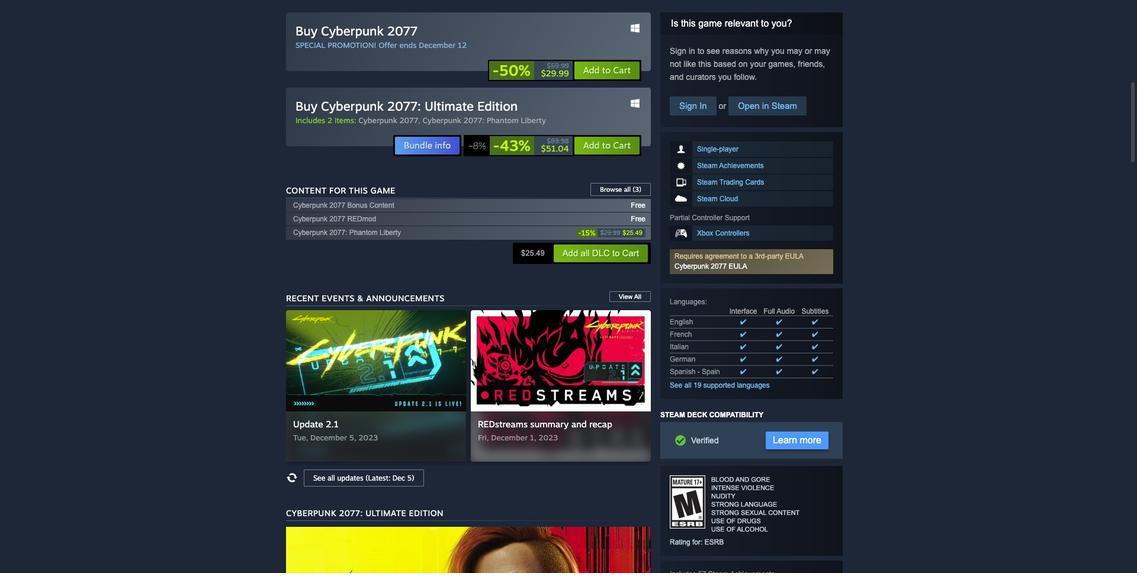 Task type: vqa. For each thing, say whether or not it's contained in the screenshot.
the follow.
yes



Task type: locate. For each thing, give the bounding box(es) containing it.
0 horizontal spatial and
[[572, 419, 587, 430]]

2 vertical spatial cart
[[623, 248, 639, 258]]

1 horizontal spatial eula
[[786, 252, 804, 261]]

2 free from the top
[[631, 215, 646, 223]]

$29.99 right 15% on the top of page
[[601, 229, 621, 237]]

deck
[[688, 411, 708, 419]]

liberty up 43%
[[521, 115, 546, 125]]

1 vertical spatial liberty
[[380, 229, 401, 237]]

0 vertical spatial use
[[712, 518, 725, 525]]

cart up the browse all (3)
[[614, 140, 631, 151]]

in inside sign in to see reasons why you may or may not like this based on your games, friends, and curators you follow.
[[689, 46, 696, 56]]

43%
[[500, 136, 531, 154]]

cyberpunk inside requires agreement to a 3rd-party eula cyberpunk 2077 eula
[[675, 262, 709, 271]]

0 horizontal spatial phantom
[[349, 229, 378, 237]]

1 horizontal spatial and
[[670, 72, 684, 82]]

0 vertical spatial sign
[[670, 46, 687, 56]]

to right $59.99
[[603, 64, 611, 76]]

1 horizontal spatial you
[[772, 46, 785, 56]]

0 horizontal spatial you
[[719, 72, 732, 82]]

1 free from the top
[[631, 201, 646, 210]]

2 horizontal spatial content
[[769, 509, 800, 517]]

1 add to cart link from the top
[[574, 61, 641, 80]]

- up the cyberpunk 2077: phantom liberty link
[[493, 61, 499, 79]]

steam deck compatibility
[[661, 411, 764, 419]]

add to cart link
[[574, 61, 641, 80], [574, 136, 641, 155]]

-
[[493, 61, 499, 79], [493, 136, 500, 154], [469, 140, 473, 152], [578, 229, 582, 237], [698, 368, 700, 376]]

1 of from the top
[[727, 518, 736, 525]]

cart left not
[[614, 64, 631, 76]]

add to cart for -8%
[[583, 140, 631, 151]]

to up the browse
[[603, 140, 611, 151]]

2023 down summary
[[539, 433, 558, 442]]

liberty inside the buy cyberpunk 2077: ultimate edition includes 2 items: cyberpunk 2077 , cyberpunk 2077: phantom liberty
[[521, 115, 546, 125]]

1 vertical spatial see
[[313, 474, 326, 483]]

1 buy from the top
[[296, 23, 318, 38]]

buy up the includes
[[296, 98, 318, 114]]

for:
[[693, 538, 703, 547]]

xbox controllers
[[697, 229, 750, 237]]

1 vertical spatial ultimate
[[366, 508, 407, 518]]

1 vertical spatial add
[[583, 140, 600, 151]]

- right info
[[469, 140, 473, 152]]

all left updates
[[328, 474, 335, 483]]

sign for sign in
[[680, 101, 697, 111]]

2 vertical spatial content
[[769, 509, 800, 517]]

0 horizontal spatial 2023
[[359, 433, 378, 442]]

cards
[[746, 178, 765, 186]]

like
[[684, 59, 696, 69]]

steam achievements link
[[670, 158, 834, 173]]

fri, december 1, 2023
[[478, 433, 558, 442]]

eula
[[786, 252, 804, 261], [729, 262, 748, 271]]

0 vertical spatial ultimate
[[425, 98, 474, 114]]

1 horizontal spatial phantom
[[487, 115, 519, 125]]

all left dlc
[[581, 248, 590, 258]]

or
[[805, 46, 813, 56], [717, 101, 729, 111]]

steam up controller
[[697, 195, 718, 203]]

add right $59.99
[[583, 64, 600, 76]]

sign up not
[[670, 46, 687, 56]]

gore
[[751, 476, 771, 483]]

$25.49 inside -15% $29.99 $25.49
[[623, 229, 643, 237]]

open
[[738, 101, 760, 111]]

1 horizontal spatial december
[[419, 40, 456, 50]]

0 horizontal spatial $29.99
[[541, 68, 569, 78]]

add to cart link for -8%
[[574, 136, 641, 155]]

15%
[[582, 229, 596, 237]]

2 buy from the top
[[296, 98, 318, 114]]

you up games,
[[772, 46, 785, 56]]

phantom down redmod on the top left of the page
[[349, 229, 378, 237]]

0 horizontal spatial $25.49
[[521, 249, 545, 258]]

all left 19
[[685, 381, 692, 390]]

see for see all updates (latest: dec 5)
[[313, 474, 326, 483]]

$59.99
[[547, 61, 569, 70]]

info
[[435, 140, 451, 151]]

1 horizontal spatial or
[[805, 46, 813, 56]]

to inside sign in to see reasons why you may or may not like this based on your games, friends, and curators you follow.
[[698, 46, 705, 56]]

1 vertical spatial sign
[[680, 101, 697, 111]]

redstreams summary and recap
[[478, 419, 613, 430]]

2077: down updates
[[339, 508, 363, 518]]

see left updates
[[313, 474, 326, 483]]

2077: up ,
[[387, 98, 421, 114]]

more
[[800, 435, 822, 445]]

1 vertical spatial eula
[[729, 262, 748, 271]]

0 horizontal spatial edition
[[409, 508, 444, 518]]

to left see
[[698, 46, 705, 56]]

0 vertical spatial liberty
[[521, 115, 546, 125]]

1 horizontal spatial in
[[762, 101, 769, 111]]

2 vertical spatial and
[[736, 476, 750, 483]]

liberty
[[521, 115, 546, 125], [380, 229, 401, 237]]

buy for buy cyberpunk 2077: ultimate edition
[[296, 98, 318, 114]]

0 vertical spatial phantom
[[487, 115, 519, 125]]

recap
[[590, 419, 613, 430]]

spanish
[[670, 368, 696, 376]]

2 of from the top
[[727, 526, 736, 533]]

open in steam
[[738, 101, 798, 111]]

steam right open
[[772, 101, 798, 111]]

content left for
[[286, 185, 327, 195]]

view all link
[[610, 291, 651, 302]]

buy inside the buy cyberpunk 2077: ultimate edition includes 2 items: cyberpunk 2077 , cyberpunk 2077: phantom liberty
[[296, 98, 318, 114]]

december down 2.1 at the left of the page
[[311, 433, 347, 442]]

$89.98 $51.04
[[541, 137, 569, 153]]

sign inside sign in to see reasons why you may or may not like this based on your games, friends, and curators you follow.
[[670, 46, 687, 56]]

0 vertical spatial see
[[670, 381, 683, 390]]

0 vertical spatial of
[[727, 518, 736, 525]]

1 vertical spatial use
[[712, 526, 725, 533]]

game
[[699, 18, 722, 28]]

add to cart right $59.99
[[583, 64, 631, 76]]

2077 down agreement on the right of the page
[[711, 262, 727, 271]]

add for -8%
[[583, 140, 600, 151]]

2077:
[[387, 98, 421, 114], [464, 115, 485, 125], [330, 229, 347, 237], [339, 508, 363, 518]]

all left (3)
[[624, 185, 631, 194]]

add for -50%
[[583, 64, 600, 76]]

all inside 'link'
[[581, 248, 590, 258]]

0 vertical spatial or
[[805, 46, 813, 56]]

1 vertical spatial $29.99
[[601, 229, 621, 237]]

0 horizontal spatial in
[[689, 46, 696, 56]]

and left 'recap'
[[572, 419, 587, 430]]

in
[[700, 101, 707, 111]]

1 vertical spatial add to cart
[[583, 140, 631, 151]]

buy
[[296, 23, 318, 38], [296, 98, 318, 114]]

add left dlc
[[563, 248, 579, 258]]

see all 19 supported languages link
[[670, 381, 770, 390]]

of left alcohol
[[727, 526, 736, 533]]

a
[[749, 252, 753, 261]]

may up friends,
[[815, 46, 831, 56]]

or inside sign in to see reasons why you may or may not like this based on your games, friends, and curators you follow.
[[805, 46, 813, 56]]

0 vertical spatial edition
[[478, 98, 518, 114]]

1 use from the top
[[712, 518, 725, 525]]

1 horizontal spatial content
[[370, 201, 395, 210]]

steam inside steam trading cards link
[[697, 178, 718, 186]]

1 vertical spatial content
[[370, 201, 395, 210]]

1 horizontal spatial may
[[815, 46, 831, 56]]

- for -50%
[[493, 61, 499, 79]]

0 vertical spatial $29.99
[[541, 68, 569, 78]]

0 vertical spatial content
[[286, 185, 327, 195]]

steam for trading
[[697, 178, 718, 186]]

0 vertical spatial add to cart link
[[574, 61, 641, 80]]

0 vertical spatial in
[[689, 46, 696, 56]]

strong
[[712, 501, 740, 508], [712, 509, 740, 517]]

learn more
[[773, 435, 822, 445]]

0 vertical spatial add
[[583, 64, 600, 76]]

1 vertical spatial free
[[631, 215, 646, 223]]

0 vertical spatial cart
[[614, 64, 631, 76]]

ultimate down (latest:
[[366, 508, 407, 518]]

2 add to cart link from the top
[[574, 136, 641, 155]]

0 vertical spatial $25.49
[[623, 229, 643, 237]]

buy up special
[[296, 23, 318, 38]]

add to cart link right $59.99
[[574, 61, 641, 80]]

0 horizontal spatial may
[[787, 46, 803, 56]]

1 horizontal spatial $29.99
[[601, 229, 621, 237]]

bundle info
[[404, 140, 451, 151]]

or right 'in'
[[717, 101, 729, 111]]

sign in link
[[670, 96, 717, 115]]

summary
[[531, 419, 569, 430]]

in right open
[[762, 101, 769, 111]]

0 vertical spatial and
[[670, 72, 684, 82]]

eula right party
[[786, 252, 804, 261]]

1 add to cart from the top
[[583, 64, 631, 76]]

,
[[418, 115, 421, 125]]

steam
[[772, 101, 798, 111], [697, 162, 718, 170], [697, 178, 718, 186], [697, 195, 718, 203], [661, 411, 686, 419]]

december inside update 2.1 tue, december 5, 2023
[[311, 433, 347, 442]]

$29.99 right 50%
[[541, 68, 569, 78]]

0 vertical spatial eula
[[786, 252, 804, 261]]

1 vertical spatial cart
[[614, 140, 631, 151]]

0 vertical spatial buy
[[296, 23, 318, 38]]

1 2023 from the left
[[359, 433, 378, 442]]

relevant
[[725, 18, 759, 28]]

2077 down cyberpunk 2077 bonus content
[[330, 215, 345, 223]]

edition up the cyberpunk 2077: phantom liberty link
[[478, 98, 518, 114]]

$29.99
[[541, 68, 569, 78], [601, 229, 621, 237]]

1 horizontal spatial ultimate
[[425, 98, 474, 114]]

content down game
[[370, 201, 395, 210]]

0 horizontal spatial see
[[313, 474, 326, 483]]

cart for 8%
[[614, 140, 631, 151]]

1 horizontal spatial this
[[699, 59, 712, 69]]

1 vertical spatial buy
[[296, 98, 318, 114]]

you
[[772, 46, 785, 56], [719, 72, 732, 82]]

may up games,
[[787, 46, 803, 56]]

open in steam link
[[729, 96, 807, 115]]

1 vertical spatial edition
[[409, 508, 444, 518]]

add to cart for -50%
[[583, 64, 631, 76]]

you down based
[[719, 72, 732, 82]]

or up friends,
[[805, 46, 813, 56]]

you?
[[772, 18, 793, 28]]

- for -43%
[[493, 136, 500, 154]]

1 vertical spatial or
[[717, 101, 729, 111]]

0 horizontal spatial december
[[311, 433, 347, 442]]

1 horizontal spatial edition
[[478, 98, 518, 114]]

2023 right 5,
[[359, 433, 378, 442]]

1 horizontal spatial 2023
[[539, 433, 558, 442]]

ultimate up the cyberpunk 2077: phantom liberty link
[[425, 98, 474, 114]]

0 vertical spatial add to cart
[[583, 64, 631, 76]]

phantom up -43%
[[487, 115, 519, 125]]

steam down single-
[[697, 162, 718, 170]]

sign for sign in to see reasons why you may or may not like this based on your games, friends, and curators you follow.
[[670, 46, 687, 56]]

and down not
[[670, 72, 684, 82]]

steam for deck
[[661, 411, 686, 419]]

2077 inside requires agreement to a 3rd-party eula cyberpunk 2077 eula
[[711, 262, 727, 271]]

liberty down game
[[380, 229, 401, 237]]

single-player
[[697, 145, 739, 153]]

free
[[631, 201, 646, 210], [631, 215, 646, 223]]

2 vertical spatial add
[[563, 248, 579, 258]]

0 vertical spatial free
[[631, 201, 646, 210]]

buy cyberpunk 2077 special promotion! offer ends december 12
[[296, 23, 467, 50]]

this right the is
[[681, 18, 696, 28]]

2077 up bundle
[[400, 115, 418, 125]]

steam up steam cloud
[[697, 178, 718, 186]]

why
[[755, 46, 769, 56]]

$59.99 $29.99
[[541, 61, 569, 78]]

1 vertical spatial this
[[699, 59, 712, 69]]

1 vertical spatial add to cart link
[[574, 136, 641, 155]]

updates
[[337, 474, 364, 483]]

steam left deck
[[661, 411, 686, 419]]

add all dlc to cart
[[563, 248, 639, 258]]

and inside sign in to see reasons why you may or may not like this based on your games, friends, and curators you follow.
[[670, 72, 684, 82]]

steam inside steam cloud link
[[697, 195, 718, 203]]

and up violence
[[736, 476, 750, 483]]

add to cart link up the browse
[[574, 136, 641, 155]]

full audio
[[764, 307, 795, 316]]

$25.49
[[623, 229, 643, 237], [521, 249, 545, 258]]

cyberpunk 2077 bonus content
[[293, 201, 395, 210]]

0 horizontal spatial ultimate
[[366, 508, 407, 518]]

this inside sign in to see reasons why you may or may not like this based on your games, friends, and curators you follow.
[[699, 59, 712, 69]]

all for updates
[[328, 474, 335, 483]]

reasons
[[723, 46, 752, 56]]

steam inside steam achievements link
[[697, 162, 718, 170]]

1 horizontal spatial $25.49
[[623, 229, 643, 237]]

cart inside add all dlc to cart 'link'
[[623, 248, 639, 258]]

to right dlc
[[613, 248, 620, 258]]

add to cart up the browse
[[583, 140, 631, 151]]

in up like
[[689, 46, 696, 56]]

to left a
[[741, 252, 747, 261]]

content down "language"
[[769, 509, 800, 517]]

1 vertical spatial strong
[[712, 509, 740, 517]]

2023
[[359, 433, 378, 442], [539, 433, 558, 442]]

sign
[[670, 46, 687, 56], [680, 101, 697, 111]]

0 vertical spatial strong
[[712, 501, 740, 508]]

1 vertical spatial in
[[762, 101, 769, 111]]

buy inside buy cyberpunk 2077 special promotion! offer ends december 12
[[296, 23, 318, 38]]

1 vertical spatial of
[[727, 526, 736, 533]]

0 horizontal spatial this
[[681, 18, 696, 28]]

language
[[741, 501, 778, 508]]

1 may from the left
[[787, 46, 803, 56]]

1 horizontal spatial liberty
[[521, 115, 546, 125]]

learn more link
[[766, 432, 829, 450]]

of
[[727, 518, 736, 525], [727, 526, 736, 533]]

sign left 'in'
[[680, 101, 697, 111]]

5,
[[349, 433, 356, 442]]

december down redstreams
[[491, 433, 528, 442]]

update
[[293, 419, 323, 430]]

0 vertical spatial you
[[772, 46, 785, 56]]

edition down 5) in the bottom of the page
[[409, 508, 444, 518]]

1 horizontal spatial see
[[670, 381, 683, 390]]

redstreams
[[478, 419, 528, 430]]

2077 up ends
[[387, 23, 418, 38]]

5)
[[407, 474, 415, 483]]

december left 12
[[419, 40, 456, 50]]

add right $89.98
[[583, 140, 600, 151]]

eula down agreement on the right of the page
[[729, 262, 748, 271]]

2 horizontal spatial and
[[736, 476, 750, 483]]

- right 8%
[[493, 136, 500, 154]]

see down spanish
[[670, 381, 683, 390]]

curators
[[686, 72, 716, 82]]

0 vertical spatial this
[[681, 18, 696, 28]]

cart down -15% $29.99 $25.49
[[623, 248, 639, 258]]

2 add to cart from the top
[[583, 140, 631, 151]]

1 vertical spatial phantom
[[349, 229, 378, 237]]

achievements
[[720, 162, 764, 170]]

$29.99 inside -15% $29.99 $25.49
[[601, 229, 621, 237]]

- left spain
[[698, 368, 700, 376]]

of left 'drugs'
[[727, 518, 736, 525]]

steam cloud
[[697, 195, 739, 203]]

in
[[689, 46, 696, 56], [762, 101, 769, 111]]

this up 'curators'
[[699, 59, 712, 69]]

2023 inside update 2.1 tue, december 5, 2023
[[359, 433, 378, 442]]

not
[[670, 59, 682, 69]]



Task type: describe. For each thing, give the bounding box(es) containing it.
includes
[[296, 115, 325, 125]]

(3)
[[633, 185, 642, 194]]

blood and gore intense violence nudity strong language strong sexual content use of drugs use of alcohol
[[712, 476, 800, 533]]

support
[[725, 214, 750, 222]]

rating for: esrb
[[670, 538, 724, 547]]

partial controller support
[[670, 214, 750, 222]]

steam for achievements
[[697, 162, 718, 170]]

all for 19
[[685, 381, 692, 390]]

controller
[[692, 214, 723, 222]]

add all dlc to cart link
[[553, 244, 649, 263]]

audio
[[777, 307, 795, 316]]

controllers
[[716, 229, 750, 237]]

cart for 50%
[[614, 64, 631, 76]]

- for -8%
[[469, 140, 473, 152]]

phantom inside the buy cyberpunk 2077: ultimate edition includes 2 items: cyberpunk 2077 , cyberpunk 2077: phantom liberty
[[487, 115, 519, 125]]

french
[[670, 330, 692, 339]]

for
[[329, 185, 346, 195]]

50%
[[499, 61, 531, 79]]

3rd-
[[755, 252, 768, 261]]

add to cart link for -50%
[[574, 61, 641, 80]]

2 may from the left
[[815, 46, 831, 56]]

and inside blood and gore intense violence nudity strong language strong sexual content use of drugs use of alcohol
[[736, 476, 750, 483]]

spanish - spain
[[670, 368, 720, 376]]

dec
[[393, 474, 405, 483]]

requires
[[675, 252, 703, 261]]

update 2.1 tue, december 5, 2023
[[293, 419, 378, 442]]

0 horizontal spatial eula
[[729, 262, 748, 271]]

bonus
[[347, 201, 368, 210]]

player
[[720, 145, 739, 153]]

single-player link
[[670, 141, 834, 157]]

1 vertical spatial and
[[572, 419, 587, 430]]

1 vertical spatial $25.49
[[521, 249, 545, 258]]

cyberpunk inside buy cyberpunk 2077 special promotion! offer ends december 12
[[321, 23, 384, 38]]

free for cyberpunk 2077 redmod
[[631, 215, 646, 223]]

view
[[619, 293, 633, 300]]

italian
[[670, 343, 689, 351]]

- up add all dlc to cart
[[578, 229, 582, 237]]

add inside 'link'
[[563, 248, 579, 258]]

1,
[[530, 433, 537, 442]]

trading
[[720, 178, 744, 186]]

buy cyberpunk 2077: ultimate edition includes 2 items: cyberpunk 2077 , cyberpunk 2077: phantom liberty
[[296, 98, 546, 125]]

fri,
[[478, 433, 489, 442]]

0 horizontal spatial or
[[717, 101, 729, 111]]

english
[[670, 318, 693, 326]]

2 use from the top
[[712, 526, 725, 533]]

based
[[714, 59, 737, 69]]

esrb
[[705, 538, 724, 547]]

2077: down cyberpunk 2077 redmod
[[330, 229, 347, 237]]

announcements
[[366, 293, 445, 303]]

all for (3)
[[624, 185, 631, 194]]

bundle info link
[[395, 136, 461, 155]]

violence
[[742, 485, 775, 492]]

cyberpunk 2077 eula link
[[675, 262, 748, 271]]

12
[[458, 40, 467, 50]]

xbox
[[697, 229, 714, 237]]

special
[[296, 40, 326, 50]]

xbox controllers link
[[670, 226, 834, 241]]

verified
[[691, 436, 719, 445]]

is this game relevant to you?
[[671, 18, 793, 28]]

supported
[[704, 381, 735, 390]]

-15% $29.99 $25.49
[[578, 229, 643, 237]]

1 vertical spatial you
[[719, 72, 732, 82]]

languages
[[670, 298, 705, 306]]

$89.98
[[547, 137, 569, 145]]

buy for buy cyberpunk 2077
[[296, 23, 318, 38]]

2077 inside the buy cyberpunk 2077: ultimate edition includes 2 items: cyberpunk 2077 , cyberpunk 2077: phantom liberty
[[400, 115, 418, 125]]

friends,
[[798, 59, 826, 69]]

in for sign
[[689, 46, 696, 56]]

requires agreement to a 3rd-party eula cyberpunk 2077 eula
[[675, 252, 804, 271]]

2077 inside buy cyberpunk 2077 special promotion! offer ends december 12
[[387, 23, 418, 38]]

sexual
[[741, 509, 767, 517]]

1 strong from the top
[[712, 501, 740, 508]]

cloud
[[720, 195, 739, 203]]

on
[[739, 59, 748, 69]]

all for dlc
[[581, 248, 590, 258]]

8%
[[473, 140, 486, 152]]

recent
[[286, 293, 319, 303]]

-50%
[[493, 61, 531, 79]]

promotion!
[[328, 40, 377, 50]]

in for open
[[762, 101, 769, 111]]

steam inside open in steam link
[[772, 101, 798, 111]]

2 2023 from the left
[[539, 433, 558, 442]]

browse
[[600, 185, 622, 194]]

0 horizontal spatial content
[[286, 185, 327, 195]]

game
[[371, 185, 396, 195]]

drugs
[[738, 518, 761, 525]]

blood
[[712, 476, 734, 483]]

to inside 'link'
[[613, 248, 620, 258]]

view all
[[619, 293, 642, 300]]

edition inside the buy cyberpunk 2077: ultimate edition includes 2 items: cyberpunk 2077 , cyberpunk 2077: phantom liberty
[[478, 98, 518, 114]]

cyberpunk 2077: phantom liberty
[[293, 229, 401, 237]]

2077 up cyberpunk 2077 redmod
[[330, 201, 345, 210]]

cyberpunk 2077 link
[[359, 115, 418, 125]]

0 horizontal spatial liberty
[[380, 229, 401, 237]]

agreement
[[705, 252, 739, 261]]

see for see all 19 supported languages
[[670, 381, 683, 390]]

browse all (3)
[[600, 185, 642, 194]]

to left you? at the right of the page
[[761, 18, 769, 28]]

sign in
[[680, 101, 707, 111]]

events
[[322, 293, 355, 303]]

to inside requires agreement to a 3rd-party eula cyberpunk 2077 eula
[[741, 252, 747, 261]]

december inside buy cyberpunk 2077 special promotion! offer ends december 12
[[419, 40, 456, 50]]

alcohol
[[737, 526, 769, 533]]

2 strong from the top
[[712, 509, 740, 517]]

steam for cloud
[[697, 195, 718, 203]]

offer
[[379, 40, 397, 50]]

2 horizontal spatial december
[[491, 433, 528, 442]]

learn
[[773, 435, 798, 445]]

:
[[705, 298, 707, 306]]

languages
[[737, 381, 770, 390]]

steam achievements
[[697, 162, 764, 170]]

ultimate inside the buy cyberpunk 2077: ultimate edition includes 2 items: cyberpunk 2077 , cyberpunk 2077: phantom liberty
[[425, 98, 474, 114]]

$51.04
[[541, 143, 569, 153]]

2077: up -8%
[[464, 115, 485, 125]]

content inside blood and gore intense violence nudity strong language strong sexual content use of drugs use of alcohol
[[769, 509, 800, 517]]

free for cyberpunk 2077 bonus content
[[631, 201, 646, 210]]

redmod
[[347, 215, 376, 223]]

this
[[349, 185, 368, 195]]

content for this game
[[286, 185, 396, 195]]

spain
[[702, 368, 720, 376]]

see all 19 supported languages
[[670, 381, 770, 390]]

rating
[[670, 538, 691, 547]]



